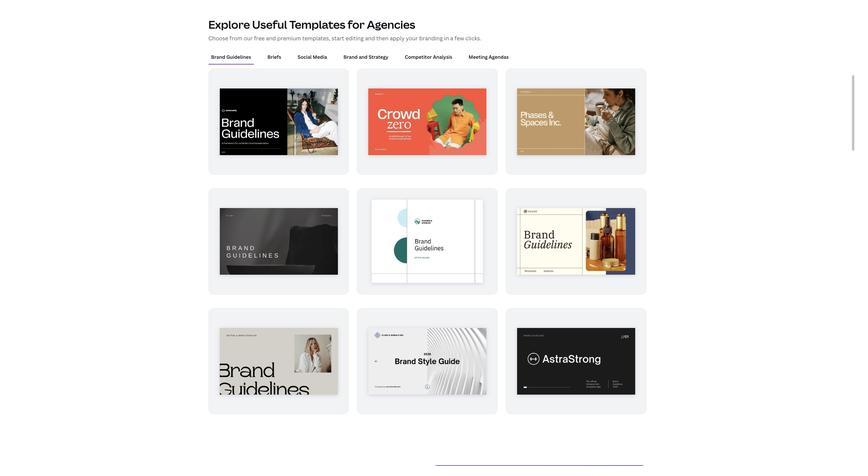 Task type: describe. For each thing, give the bounding box(es) containing it.
and right free
[[266, 35, 276, 42]]

strategy
[[369, 54, 389, 60]]

explore useful templates for agencies choose from our free and premium templates, start editing and then apply your branding in a few clicks.
[[209, 17, 482, 42]]

competitor analysis button
[[402, 51, 455, 64]]

competitor
[[405, 54, 432, 60]]

brand guidelines
[[211, 54, 251, 60]]

branding
[[420, 35, 443, 42]]

free
[[254, 35, 265, 42]]

media
[[313, 54, 327, 60]]

green clean company business abstract brand guidelines presentation image
[[372, 200, 484, 283]]

then
[[377, 35, 389, 42]]

meeting agendas
[[469, 54, 509, 60]]

briefs button
[[265, 51, 284, 64]]

agencies
[[367, 17, 416, 32]]

meeting agendas button
[[466, 51, 512, 64]]

white and blue modern professional corporate brand guidelines presentation image
[[369, 328, 487, 394]]

editing
[[346, 35, 364, 42]]

social media
[[298, 54, 327, 60]]

briefs
[[268, 54, 281, 60]]

social media button
[[295, 51, 330, 64]]

brand guidelines and application deck presentation in bright red cobalt bright green chic photocentric frames style image
[[369, 88, 487, 155]]

explore
[[209, 17, 250, 32]]

templates
[[290, 17, 346, 32]]

a
[[451, 35, 454, 42]]

from
[[230, 35, 243, 42]]

competitor analysis
[[405, 54, 453, 60]]

your
[[406, 35, 418, 42]]

in
[[445, 35, 449, 42]]



Task type: locate. For each thing, give the bounding box(es) containing it.
black and white minimalist brand guidelines presentation image
[[220, 208, 338, 275]]

start
[[332, 35, 345, 42]]

agendas
[[489, 54, 509, 60]]

and left the then
[[365, 35, 375, 42]]

brand guidelines and application deck presentation in black and white neon pink turquoise bold gradient style image
[[220, 88, 338, 155]]

and inside button
[[359, 54, 368, 60]]

few
[[455, 35, 465, 42]]

brand guidelines button
[[209, 51, 254, 64]]

our
[[244, 35, 253, 42]]

brand and strategy
[[344, 54, 389, 60]]

brand down editing
[[344, 54, 358, 60]]

brand
[[211, 54, 225, 60], [344, 54, 358, 60]]

and left strategy
[[359, 54, 368, 60]]

1 brand from the left
[[211, 54, 225, 60]]

2 brand from the left
[[344, 54, 358, 60]]

for
[[348, 17, 365, 32]]

beige and navy minimalist brand guidelines presentation image
[[518, 208, 636, 275]]

templates,
[[303, 35, 331, 42]]

premium
[[278, 35, 301, 42]]

meeting
[[469, 54, 488, 60]]

guidelines
[[227, 54, 251, 60]]

brand for brand and strategy
[[344, 54, 358, 60]]

brand down choose
[[211, 54, 225, 60]]

useful
[[252, 17, 287, 32]]

apply
[[390, 35, 405, 42]]

choose
[[209, 35, 228, 42]]

0 horizontal spatial brand
[[211, 54, 225, 60]]

1 horizontal spatial brand
[[344, 54, 358, 60]]

analysis
[[433, 54, 453, 60]]

brand and strategy button
[[341, 51, 392, 64]]

clicks.
[[466, 35, 482, 42]]

brand for brand guidelines
[[211, 54, 225, 60]]

brand guidelines and application deck presentation in cream beige black warm & modern style image
[[518, 88, 636, 155]]

social
[[298, 54, 312, 60]]

black and white simple fitness mobile app brand guidelines presentation image
[[518, 328, 636, 394]]

and
[[266, 35, 276, 42], [365, 35, 375, 42], [359, 54, 368, 60]]

neutral & elegant brand guidelines product portfolio presentation image
[[220, 328, 338, 394]]



Task type: vqa. For each thing, say whether or not it's contained in the screenshot.
Competitor Analysis button
yes



